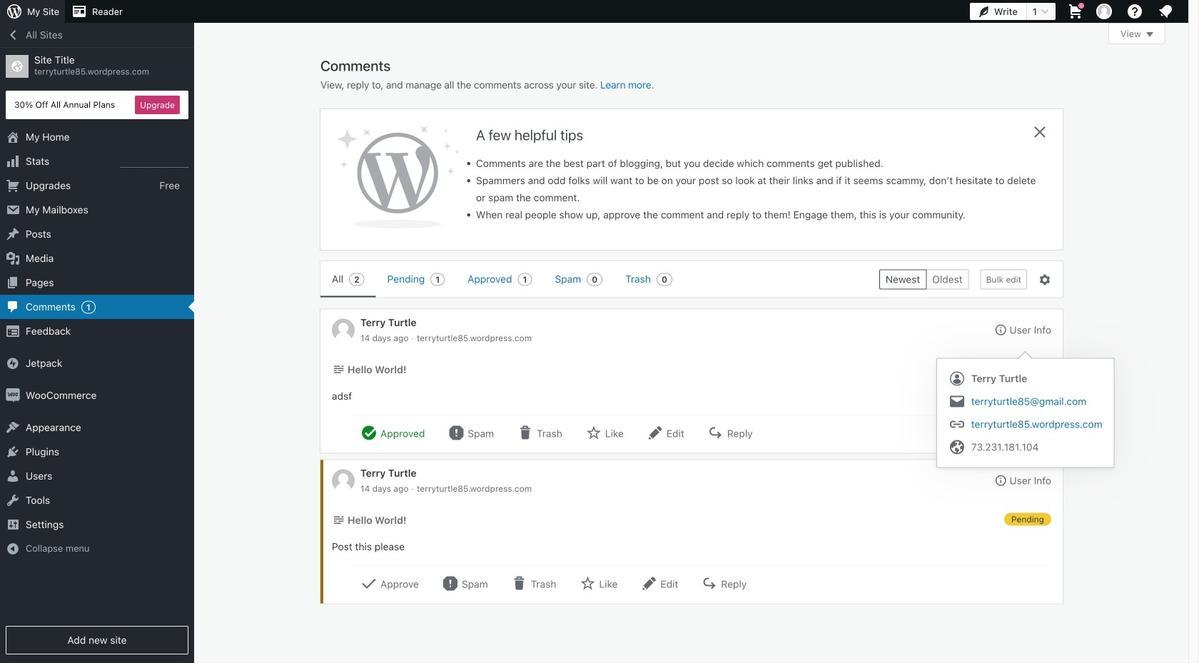 Task type: describe. For each thing, give the bounding box(es) containing it.
wordpress logo image
[[338, 126, 459, 228]]

highest hourly views 0 image
[[121, 158, 188, 168]]

2 img image from the top
[[6, 388, 20, 403]]

closed image
[[1146, 32, 1153, 37]]



Task type: vqa. For each thing, say whether or not it's contained in the screenshot.
tooltip
yes



Task type: locate. For each thing, give the bounding box(es) containing it.
main content
[[320, 23, 1166, 603]]

2 terry turtle image from the top
[[332, 469, 355, 492]]

manage your notifications image
[[1157, 3, 1174, 20]]

1 terry turtle image from the top
[[332, 319, 355, 342]]

1 img image from the top
[[6, 356, 20, 370]]

option group
[[879, 269, 969, 289]]

None radio
[[879, 269, 926, 289]]

menu
[[320, 261, 868, 297]]

1 vertical spatial terry turtle image
[[332, 469, 355, 492]]

tooltip
[[936, 351, 1115, 468]]

0 vertical spatial img image
[[6, 356, 20, 370]]

settings image
[[1039, 273, 1051, 286]]

help image
[[1126, 3, 1143, 20]]

my profile image
[[1096, 4, 1112, 19]]

0 vertical spatial terry turtle image
[[332, 319, 355, 342]]

my shopping cart image
[[1067, 3, 1084, 20]]

terry turtle image
[[332, 319, 355, 342], [332, 469, 355, 492]]

1 vertical spatial img image
[[6, 388, 20, 403]]

dismiss tips image
[[1031, 123, 1048, 141]]

None radio
[[926, 269, 969, 289]]

img image
[[6, 356, 20, 370], [6, 388, 20, 403]]



